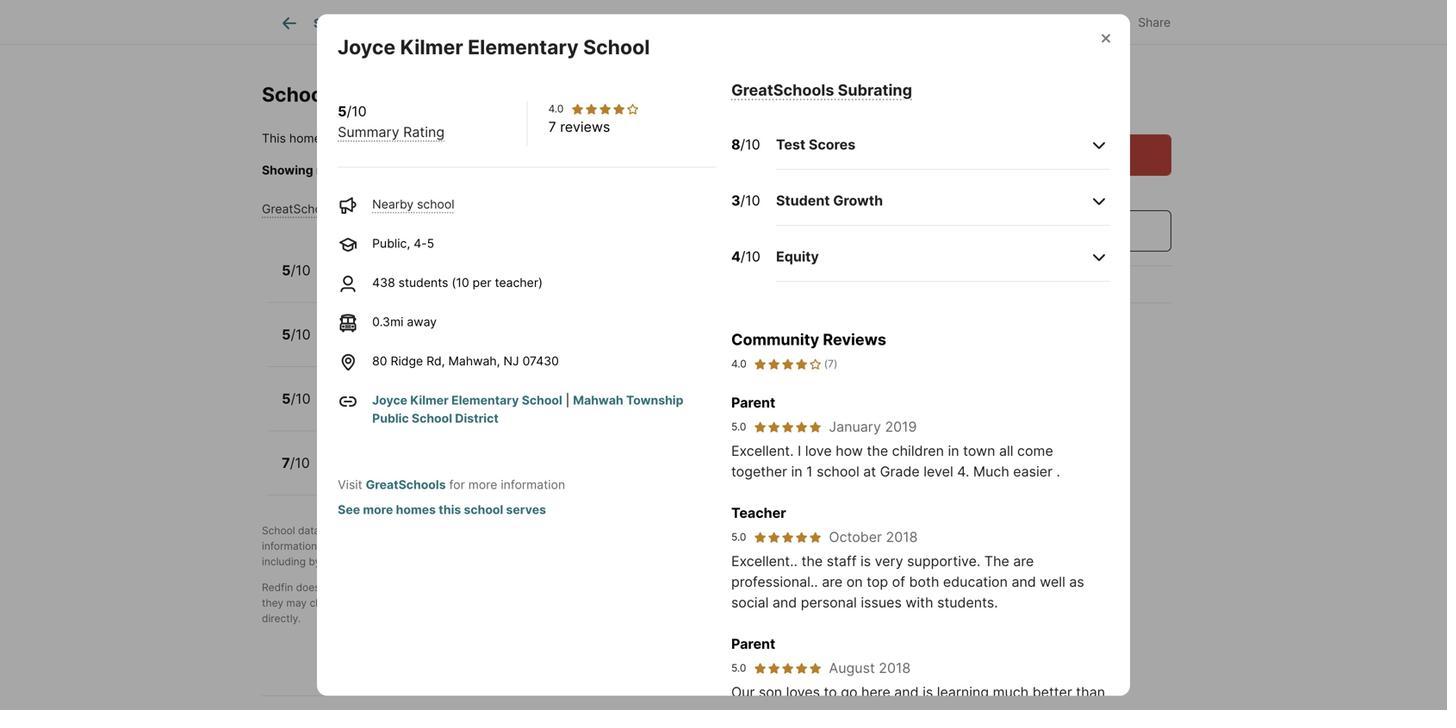 Task type: describe. For each thing, give the bounding box(es) containing it.
5 inside joyce kilmer elementary school public, 4-5 • nearby school • 0.3mi
[[385, 337, 392, 352]]

visit
[[338, 477, 363, 492]]

at for his
[[776, 705, 789, 710]]

serves
[[506, 502, 546, 517]]

did
[[752, 705, 772, 710]]

district inside guaranteed to be accurate. to verify school enrollment eligibility, contact the school district directly.
[[820, 597, 854, 609]]

tour
[[1072, 147, 1100, 163]]

2019
[[886, 418, 917, 435]]

7 reviews
[[549, 118, 611, 135]]

public, prek-3 • nearby school • 0.2mi
[[330, 273, 551, 288]]

school inside mahwah township public school district
[[412, 411, 453, 426]]

be inside guaranteed to be accurate. to verify school enrollment eligibility, contact the school district directly.
[[479, 597, 492, 609]]

children
[[893, 443, 945, 459]]

1 vertical spatial summary
[[342, 202, 396, 216]]

public, inside joyce kilmer elementary school public, 4-5 • nearby school • 0.3mi
[[330, 337, 368, 352]]

by inside first step, and conduct their own investigation to determine their desired schools or school districts, including by contacting and visiting the schools themselves.
[[309, 555, 321, 568]]

80 ridge rd, mahwah, nj 07430
[[372, 354, 559, 368]]

growth
[[834, 192, 883, 209]]

1 tab from the left
[[372, 3, 461, 44]]

school up "reviews"
[[584, 35, 650, 59]]

0 vertical spatial mahwah
[[397, 131, 447, 146]]

school inside ramapo ridge middle school public, 6-8 • nearby school • 0.3mi
[[479, 383, 525, 399]]

rating inside 5 /10 summary rating
[[403, 124, 445, 140]]

daughter
[[917, 705, 976, 710]]

nearby school
[[372, 197, 455, 212]]

7 for 7 /10 public, 9-12 • serves this home • 0.5mi
[[282, 454, 290, 471]]

township inside mahwah township public school district
[[627, 393, 684, 408]]

away
[[407, 315, 437, 329]]

as inside 'excellent.. the staff is very supportive. the are professional.. are on top of both education and well as social and personal issues with students.'
[[1070, 574, 1085, 590]]

personal
[[801, 594, 857, 611]]

are up enrollment
[[664, 581, 680, 594]]

accurate.
[[494, 597, 540, 609]]

0.3mi for elementary
[[502, 337, 533, 352]]

joyce kilmer elementary school dialog
[[317, 14, 1131, 710]]

0 vertical spatial more
[[469, 477, 498, 492]]

are up personal
[[822, 574, 843, 590]]

come
[[1018, 443, 1054, 459]]

is up daughter
[[923, 684, 934, 701]]

october 2018
[[829, 529, 918, 546]]

first step, and conduct their own investigation to determine their desired schools or school districts, including by contacting and visiting the schools themselves.
[[262, 540, 888, 568]]

guarantee
[[398, 581, 447, 594]]

ramapo
[[330, 383, 385, 399]]

the right the check at left top
[[491, 163, 510, 178]]

at for grade
[[864, 463, 877, 480]]

4- inside joyce kilmer elementary school dialog
[[414, 236, 427, 251]]

/10 inside 5 /10 summary rating
[[347, 103, 367, 120]]

school inside joyce kilmer elementary school public, 4-5 • nearby school • 0.3mi
[[501, 318, 548, 335]]

0 horizontal spatial 4.0
[[549, 103, 564, 115]]

august
[[829, 660, 875, 677]]

ridge for ramapo
[[388, 383, 427, 399]]

school inside school service boundaries are intended to be used as a reference only; they may change and are not
[[532, 581, 565, 594]]

parent for excellent.
[[732, 394, 776, 411]]

public, 4-5
[[372, 236, 435, 251]]

438 students (10 per teacher)
[[372, 275, 543, 290]]

3 inside joyce kilmer elementary school dialog
[[732, 192, 741, 209]]

they
[[262, 597, 284, 609]]

students.
[[938, 594, 999, 611]]

0 vertical spatial mahwah township public school district link
[[397, 131, 637, 146]]

public, inside 7 /10 public, 9-12 • serves this home • 0.5mi
[[330, 466, 368, 480]]

data
[[298, 524, 320, 537]]

community reviews
[[732, 330, 887, 349]]

search tab list
[[262, 0, 847, 44]]

desired
[[718, 540, 755, 552]]

the inside first step, and conduct their own investigation to determine their desired schools or school districts, including by contacting and visiting the schools themselves.
[[437, 555, 453, 568]]

0 horizontal spatial district
[[554, 163, 593, 178]]

boundaries
[[607, 581, 661, 594]]

0 vertical spatial township
[[450, 131, 507, 146]]

1 vertical spatial in
[[792, 463, 803, 480]]

this down test
[[792, 163, 813, 178]]

supportive.
[[908, 553, 981, 570]]

this
[[262, 131, 286, 146]]

80
[[372, 354, 387, 368]]

equity button
[[777, 233, 1110, 282]]

rating 5.0 out of 5 element for i
[[754, 420, 823, 434]]

is right data
[[323, 524, 331, 537]]

to inside "our son loves to go here and is learning much better than he did at his old school. our daughter is looking forwar"
[[824, 684, 837, 701]]

as inside school service boundaries are intended to be used as a reference only; they may change and are not
[[784, 581, 795, 594]]

the inside 'excellent.. the staff is very supportive. the are professional.. are on top of both education and well as social and personal issues with students.'
[[802, 553, 823, 570]]

5 /10 summary rating
[[338, 103, 445, 140]]

recommends
[[622, 524, 686, 537]]

public, inside joyce kilmer elementary school dialog
[[372, 236, 410, 251]]

0 vertical spatial our
[[732, 684, 755, 701]]

see
[[660, 163, 680, 178]]

student
[[777, 192, 830, 209]]

nj
[[504, 354, 519, 368]]

test scores
[[777, 136, 856, 153]]

0 horizontal spatial or
[[385, 581, 395, 594]]

information inside , a nonprofit organization. redfin recommends buyers and renters use greatschools information and ratings as a
[[262, 540, 317, 552]]

renters
[[746, 524, 781, 537]]

1 vertical spatial mahwah township public school district link
[[372, 393, 684, 426]]

, a nonprofit organization. redfin recommends buyers and renters use greatschools information and ratings as a
[[262, 524, 870, 552]]

all inside excellent. i love how the children in town all come together in 1 school at grade level 4. much easier .
[[1000, 443, 1014, 459]]

2 vertical spatial schools
[[456, 555, 494, 568]]

8 inside ramapo ridge middle school public, 6-8 • nearby school • 0.3mi
[[385, 402, 392, 416]]

rating 5.0 out of 5 element for the
[[754, 530, 823, 544]]

send a message
[[997, 222, 1106, 239]]

to inside school service boundaries are intended to be used as a reference only; they may change and are not
[[729, 581, 739, 594]]

first
[[401, 540, 420, 552]]

and up desired
[[725, 524, 743, 537]]

nonprofit
[[475, 524, 519, 537]]

districts,
[[846, 540, 888, 552]]

january
[[829, 418, 882, 435]]

school.
[[839, 705, 886, 710]]

0 vertical spatial all
[[684, 163, 696, 178]]

is down learning at the bottom right of page
[[980, 705, 990, 710]]

looking
[[994, 705, 1041, 710]]

are down endorse
[[370, 597, 386, 609]]

better
[[1033, 684, 1073, 701]]

greatschools down showing
[[262, 202, 339, 216]]

0 horizontal spatial not
[[323, 581, 339, 594]]

4 /10
[[732, 248, 761, 265]]

ridge for 80
[[391, 354, 423, 368]]

or inside first step, and conduct their own investigation to determine their desired schools or school districts, including by contacting and visiting the schools themselves.
[[798, 540, 808, 552]]

see more homes this school serves link
[[338, 502, 546, 517]]

a inside school service boundaries are intended to be used as a reference only; they may change and are not
[[798, 581, 804, 594]]

change
[[310, 597, 346, 609]]

does
[[296, 581, 320, 594]]

|
[[566, 393, 570, 408]]

greatschools up homes
[[366, 477, 446, 492]]

5 inside 5 /10 summary rating
[[338, 103, 347, 120]]

0 vertical spatial schools
[[699, 163, 743, 178]]

conduct
[[471, 540, 511, 552]]

very
[[875, 553, 904, 570]]

are right the
[[1014, 553, 1035, 570]]

january 2019
[[829, 418, 917, 435]]

our son loves to go here and is learning much better than he did at his old school. our daughter is looking forwar
[[732, 684, 1106, 710]]

0 vertical spatial by
[[380, 524, 392, 537]]

prek-
[[372, 273, 403, 288]]

reviews
[[560, 118, 611, 135]]

message
[[1045, 222, 1106, 239]]

1 horizontal spatial rating 4.0 out of 5 element
[[754, 356, 823, 372]]

than
[[1077, 684, 1106, 701]]

school up showing nearby schools. please check the school district website to see all schools serving this home.
[[550, 131, 590, 146]]

1 vertical spatial 3
[[403, 273, 410, 288]]

5 /10 for joyce
[[282, 326, 311, 343]]

3 /10
[[732, 192, 761, 209]]

please
[[412, 163, 450, 178]]

send a message button
[[930, 210, 1172, 252]]

including
[[262, 555, 306, 568]]

visiting
[[400, 555, 434, 568]]

teacher
[[732, 505, 787, 521]]

is inside 'excellent.. the staff is very supportive. the are professional.. are on top of both education and well as social and personal issues with students.'
[[861, 553, 871, 570]]

showing
[[262, 163, 313, 178]]

this up guaranteed
[[450, 581, 468, 594]]

per
[[473, 275, 492, 290]]

district inside mahwah township public school district
[[455, 411, 499, 426]]

excellent. i love how the children in town all come together in 1 school at grade level 4. much easier .
[[732, 443, 1061, 480]]

and down , at left bottom
[[450, 540, 469, 552]]

greatschools summary rating
[[262, 202, 435, 216]]

contact
[[726, 597, 763, 609]]

greatschools up test
[[732, 81, 835, 100]]

themselves.
[[497, 555, 555, 568]]

greatschools link
[[366, 477, 446, 492]]

2 their from the left
[[693, 540, 715, 552]]

a for send
[[1034, 222, 1042, 239]]

information.
[[471, 581, 529, 594]]

public, inside ramapo ridge middle school public, 6-8 • nearby school • 0.3mi
[[330, 402, 368, 416]]

of
[[893, 574, 906, 590]]

reviews
[[823, 330, 887, 349]]

school left '|'
[[522, 393, 563, 408]]

0.3mi away
[[372, 315, 437, 329]]

2 tab from the left
[[461, 3, 522, 44]]

5 tab from the left
[[695, 3, 833, 44]]

6-
[[372, 402, 385, 416]]

mahwah township public school district
[[372, 393, 684, 426]]

0 horizontal spatial more
[[363, 502, 393, 517]]

public, left 438
[[330, 273, 368, 288]]

school inside ramapo ridge middle school public, 6-8 • nearby school • 0.3mi
[[450, 402, 488, 416]]

0.3mi for middle
[[501, 402, 533, 416]]

contacting
[[324, 555, 376, 568]]

student growth
[[777, 192, 883, 209]]

and up contacting
[[320, 540, 339, 552]]

kilmer for joyce kilmer elementary school |
[[410, 393, 449, 408]]

school left data
[[262, 524, 295, 537]]

joyce kilmer elementary school element
[[338, 14, 671, 60]]

mahwah,
[[449, 354, 500, 368]]

home.
[[816, 163, 851, 178]]

1 5 /10 from the top
[[282, 262, 311, 279]]

and down used
[[773, 594, 797, 611]]



Task type: vqa. For each thing, say whether or not it's contained in the screenshot.


Task type: locate. For each thing, give the bounding box(es) containing it.
summary down schools. at the top of the page
[[342, 202, 396, 216]]

august 2018
[[829, 660, 911, 677]]

1 vertical spatial parent
[[732, 636, 776, 652]]

0 horizontal spatial public
[[372, 411, 409, 426]]

to down recommends
[[628, 540, 638, 552]]

staff
[[827, 553, 857, 570]]

school data is provided by greatschools
[[262, 524, 460, 537]]

0 horizontal spatial by
[[309, 555, 321, 568]]

as right used
[[784, 581, 795, 594]]

elementary
[[468, 35, 579, 59], [421, 318, 498, 335], [452, 393, 519, 408]]

/10 inside 7 /10 public, 9-12 • serves this home • 0.5mi
[[290, 454, 310, 471]]

mahwah township public school district link down 07430
[[372, 393, 684, 426]]

public, up ramapo
[[330, 337, 368, 352]]

1 vertical spatial elementary
[[421, 318, 498, 335]]

0 vertical spatial elementary
[[468, 35, 579, 59]]

1 vertical spatial kilmer
[[374, 318, 418, 335]]

1 vertical spatial joyce
[[330, 318, 370, 335]]

public inside mahwah township public school district
[[372, 411, 409, 426]]

1 vertical spatial township
[[627, 393, 684, 408]]

joyce kilmer elementary school
[[338, 35, 650, 59]]

1 vertical spatial or
[[385, 581, 395, 594]]

and left well
[[1012, 574, 1037, 590]]

rating up public, 4-5
[[399, 202, 435, 216]]

0 horizontal spatial our
[[732, 684, 755, 701]]

joyce
[[338, 35, 396, 59], [330, 318, 370, 335], [372, 393, 408, 408]]

is left within
[[325, 131, 334, 146]]

redfin inside , a nonprofit organization. redfin recommends buyers and renters use greatschools information and ratings as a
[[588, 524, 619, 537]]

mahwah right '|'
[[573, 393, 624, 408]]

nearby inside joyce kilmer elementary school public, 4-5 • nearby school • 0.3mi
[[406, 337, 447, 352]]

or down use on the bottom right of the page
[[798, 540, 808, 552]]

greatschools up step,
[[395, 524, 460, 537]]

public, down ramapo
[[330, 402, 368, 416]]

serves
[[411, 466, 450, 480]]

4- inside joyce kilmer elementary school public, 4-5 • nearby school • 0.3mi
[[372, 337, 385, 352]]

joyce down search
[[338, 35, 396, 59]]

0 horizontal spatial redfin
[[262, 581, 293, 594]]

joyce left 0.3mi away
[[330, 318, 370, 335]]

3 5 /10 from the top
[[282, 390, 311, 407]]

1 horizontal spatial in
[[948, 443, 960, 459]]

nearby inside joyce kilmer elementary school dialog
[[372, 197, 414, 212]]

5.0 up excellent. on the bottom right
[[732, 421, 747, 433]]

5.0 for excellent.
[[732, 421, 747, 433]]

(7)
[[825, 358, 838, 370]]

0 vertical spatial summary
[[338, 124, 400, 140]]

0 horizontal spatial rating 4.0 out of 5 element
[[571, 102, 640, 116]]

0 vertical spatial information
[[501, 477, 566, 492]]

school down nj
[[479, 383, 525, 399]]

in left 1 at the bottom of the page
[[792, 463, 803, 480]]

7 for 7 reviews
[[549, 118, 557, 135]]

nearby down schools. at the top of the page
[[372, 197, 414, 212]]

this inside joyce kilmer elementary school dialog
[[439, 502, 461, 517]]

may
[[287, 597, 307, 609]]

eligibility,
[[678, 597, 723, 609]]

1 horizontal spatial our
[[890, 705, 913, 710]]

student growth button
[[777, 177, 1110, 226]]

parent up excellent. on the bottom right
[[732, 394, 776, 411]]

1 horizontal spatial all
[[1000, 443, 1014, 459]]

joyce for joyce kilmer elementary school |
[[372, 393, 408, 408]]

district up website
[[593, 131, 637, 146]]

1 vertical spatial public
[[372, 411, 409, 426]]

the inside guaranteed to be accurate. to verify school enrollment eligibility, contact the school district directly.
[[766, 597, 782, 609]]

1 parent from the top
[[732, 394, 776, 411]]

4- up "students"
[[414, 236, 427, 251]]

4 tab from the left
[[613, 3, 695, 44]]

education
[[944, 574, 1008, 590]]

1 horizontal spatial or
[[798, 540, 808, 552]]

elementary for joyce kilmer elementary school |
[[452, 393, 519, 408]]

1 vertical spatial information
[[262, 540, 317, 552]]

0 vertical spatial home
[[289, 131, 321, 146]]

0 vertical spatial 2018
[[886, 529, 918, 546]]

2018 for here
[[879, 660, 911, 677]]

1 horizontal spatial 4.0
[[732, 358, 747, 370]]

at inside excellent. i love how the children in town all come together in 1 school at grade level 4. much easier .
[[864, 463, 877, 480]]

their
[[514, 540, 537, 552], [693, 540, 715, 552]]

the down used
[[766, 597, 782, 609]]

kilmer for joyce kilmer elementary school
[[400, 35, 463, 59]]

scores
[[809, 136, 856, 153]]

2 vertical spatial 5.0
[[732, 662, 747, 674]]

0 vertical spatial district
[[593, 131, 637, 146]]

a for ,
[[466, 524, 472, 537]]

this right serves
[[454, 466, 475, 480]]

0 vertical spatial or
[[798, 540, 808, 552]]

1 vertical spatial rating 4.0 out of 5 element
[[754, 356, 823, 372]]

to up old
[[824, 684, 837, 701]]

8 down ramapo
[[385, 402, 392, 416]]

to up contact
[[729, 581, 739, 594]]

1 vertical spatial at
[[776, 705, 789, 710]]

parent for our
[[732, 636, 776, 652]]

a right send
[[1034, 222, 1042, 239]]

tab
[[372, 3, 461, 44], [461, 3, 522, 44], [522, 3, 613, 44], [613, 3, 695, 44], [695, 3, 833, 44]]

1 vertical spatial our
[[890, 705, 913, 710]]

0 vertical spatial 4-
[[414, 236, 427, 251]]

school down middle
[[412, 411, 453, 426]]

1 horizontal spatial home
[[478, 466, 510, 480]]

redfin up investigation on the left
[[588, 524, 619, 537]]

1 vertical spatial rating 5.0 out of 5 element
[[754, 530, 823, 544]]

4.0
[[549, 103, 564, 115], [732, 358, 747, 370]]

in
[[948, 443, 960, 459], [792, 463, 803, 480]]

1 vertical spatial 4.0
[[732, 358, 747, 370]]

as right ratings
[[378, 540, 389, 552]]

0 horizontal spatial in
[[792, 463, 803, 480]]

mahwah township public school district link up showing nearby schools. please check the school district website to see all schools serving this home.
[[397, 131, 637, 146]]

0.3mi left away
[[372, 315, 404, 329]]

2 5 /10 from the top
[[282, 326, 311, 343]]

3 up 4
[[732, 192, 741, 209]]

at down son
[[776, 705, 789, 710]]

community
[[732, 330, 820, 349]]

search link
[[279, 13, 355, 34]]

the inside excellent. i love how the children in town all come together in 1 school at grade level 4. much easier .
[[867, 443, 889, 459]]

0 horizontal spatial 4-
[[372, 337, 385, 352]]

a left first
[[392, 540, 398, 552]]

mahwah up "please"
[[397, 131, 447, 146]]

3 rating 5.0 out of 5 element from the top
[[754, 661, 823, 675]]

or right endorse
[[385, 581, 395, 594]]

used
[[757, 581, 781, 594]]

0 horizontal spatial 8
[[385, 402, 392, 416]]

redfin
[[588, 524, 619, 537], [262, 581, 293, 594]]

parent down social
[[732, 636, 776, 652]]

test scores button
[[777, 121, 1110, 170]]

1 rating 5.0 out of 5 element from the top
[[754, 420, 823, 434]]

9-
[[372, 466, 385, 480]]

1 horizontal spatial schools
[[699, 163, 743, 178]]

enrollment
[[623, 597, 675, 609]]

kilmer down rd, in the left of the page
[[410, 393, 449, 408]]

rating 5.0 out of 5 element for son
[[754, 661, 823, 675]]

1 vertical spatial ridge
[[388, 383, 427, 399]]

school inside first step, and conduct their own investigation to determine their desired schools or school districts, including by contacting and visiting the schools themselves.
[[811, 540, 843, 552]]

and up redfin does not endorse or guarantee this information.
[[379, 555, 397, 568]]

0 vertical spatial 3
[[732, 192, 741, 209]]

school up 'to'
[[532, 581, 565, 594]]

home inside 7 /10 public, 9-12 • serves this home • 0.5mi
[[478, 466, 510, 480]]

district down joyce kilmer elementary school |
[[455, 411, 499, 426]]

schools down conduct at the left bottom
[[456, 555, 494, 568]]

1 horizontal spatial not
[[388, 597, 404, 609]]

check
[[453, 163, 488, 178]]

2 5.0 from the top
[[732, 531, 747, 543]]

ridge inside ramapo ridge middle school public, 6-8 • nearby school • 0.3mi
[[388, 383, 427, 399]]

our
[[732, 684, 755, 701], [890, 705, 913, 710]]

1 horizontal spatial 7
[[549, 118, 557, 135]]

12
[[385, 466, 398, 480]]

1 vertical spatial district
[[455, 411, 499, 426]]

1
[[807, 463, 813, 480]]

joyce down 80
[[372, 393, 408, 408]]

greatschools inside , a nonprofit organization. redfin recommends buyers and renters use greatschools information and ratings as a
[[804, 524, 870, 537]]

1 horizontal spatial be
[[741, 581, 754, 594]]

love
[[806, 443, 832, 459]]

4
[[732, 248, 741, 265]]

be down information.
[[479, 597, 492, 609]]

ridge right 80
[[391, 354, 423, 368]]

1 vertical spatial 5 /10
[[282, 326, 311, 343]]

rating up "please"
[[403, 124, 445, 140]]

1 vertical spatial 7
[[282, 454, 290, 471]]

elementary inside joyce kilmer elementary school public, 4-5 • nearby school • 0.3mi
[[421, 318, 498, 335]]

and inside school service boundaries are intended to be used as a reference only; they may change and are not
[[349, 597, 367, 609]]

kilmer for joyce kilmer elementary school public, 4-5 • nearby school • 0.3mi
[[374, 318, 418, 335]]

this inside 7 /10 public, 9-12 • serves this home • 0.5mi
[[454, 466, 475, 480]]

the left staff on the right
[[802, 553, 823, 570]]

learning
[[938, 684, 990, 701]]

2 rating 5.0 out of 5 element from the top
[[754, 530, 823, 544]]

1 5.0 from the top
[[732, 421, 747, 433]]

easier
[[1014, 463, 1053, 480]]

2018 for supportive.
[[886, 529, 918, 546]]

kilmer up 5 /10 summary rating
[[400, 35, 463, 59]]

0 vertical spatial public
[[510, 131, 547, 146]]

0 vertical spatial 5.0
[[732, 421, 747, 433]]

the down step,
[[437, 555, 453, 568]]

1 vertical spatial rating
[[399, 202, 435, 216]]

0 vertical spatial in
[[948, 443, 960, 459]]

joyce for joyce kilmer elementary school public, 4-5 • nearby school • 0.3mi
[[330, 318, 370, 335]]

1 vertical spatial schools
[[758, 540, 795, 552]]

investigation
[[563, 540, 625, 552]]

4- up 80
[[372, 337, 385, 352]]

both
[[910, 574, 940, 590]]

greatschools up staff on the right
[[804, 524, 870, 537]]

this home is within the mahwah township public school district
[[262, 131, 637, 146]]

a inside button
[[1034, 222, 1042, 239]]

0.5mi
[[523, 466, 555, 480]]

0.3mi inside ramapo ridge middle school public, 6-8 • nearby school • 0.3mi
[[501, 402, 533, 416]]

rating 5.0 out of 5 element up loves
[[754, 661, 823, 675]]

0 vertical spatial district
[[554, 163, 593, 178]]

more right for
[[469, 477, 498, 492]]

1 horizontal spatial redfin
[[588, 524, 619, 537]]

rating 5.0 out of 5 element
[[754, 420, 823, 434], [754, 530, 823, 544], [754, 661, 823, 675]]

visit greatschools for more information
[[338, 477, 566, 492]]

5
[[338, 103, 347, 120], [427, 236, 435, 251], [282, 262, 291, 279], [282, 326, 291, 343], [385, 337, 392, 352], [282, 390, 291, 407]]

within
[[337, 131, 372, 146]]

1 vertical spatial mahwah
[[573, 393, 624, 408]]

07430
[[523, 354, 559, 368]]

2 horizontal spatial schools
[[758, 540, 795, 552]]

well
[[1041, 574, 1066, 590]]

(201) 788-1042 button
[[930, 266, 1172, 303]]

teacher)
[[495, 275, 543, 290]]

at inside "our son loves to go here and is learning much better than he did at his old school. our daughter is looking forwar"
[[776, 705, 789, 710]]

0 vertical spatial rating 4.0 out of 5 element
[[571, 102, 640, 116]]

be inside school service boundaries are intended to be used as a reference only; they may change and are not
[[741, 581, 754, 594]]

0 vertical spatial 0.3mi
[[372, 315, 404, 329]]

1 horizontal spatial district
[[593, 131, 637, 146]]

0 horizontal spatial township
[[450, 131, 507, 146]]

the down the january 2019
[[867, 443, 889, 459]]

2 parent from the top
[[732, 636, 776, 652]]

school inside joyce kilmer elementary school public, 4-5 • nearby school • 0.3mi
[[451, 337, 488, 352]]

rating 5.0 out of 5 element up the i
[[754, 420, 823, 434]]

1 vertical spatial 5.0
[[732, 531, 747, 543]]

ridge inside joyce kilmer elementary school dialog
[[391, 354, 423, 368]]

to left see
[[645, 163, 656, 178]]

and inside "our son loves to go here and is learning much better than he did at his old school. our daughter is looking forwar"
[[895, 684, 919, 701]]

1 horizontal spatial 8
[[732, 136, 741, 153]]

this up , at left bottom
[[439, 502, 461, 517]]

be
[[741, 581, 754, 594], [479, 597, 492, 609]]

a inside 'button'
[[1061, 147, 1069, 163]]

greatschools summary rating link
[[262, 202, 435, 216]]

a left reference
[[798, 581, 804, 594]]

438
[[372, 275, 395, 290]]

1 horizontal spatial public
[[510, 131, 547, 146]]

to inside guaranteed to be accurate. to verify school enrollment eligibility, contact the school district directly.
[[466, 597, 476, 609]]

october
[[829, 529, 883, 546]]

ridge
[[391, 354, 423, 368], [388, 383, 427, 399]]

home
[[289, 131, 321, 146], [478, 466, 510, 480]]

home right this at top
[[289, 131, 321, 146]]

at left grade
[[864, 463, 877, 480]]

5.0 for excellent..
[[732, 531, 747, 543]]

0 horizontal spatial information
[[262, 540, 317, 552]]

rating 4.0 out of 5 element up "reviews"
[[571, 102, 640, 116]]

rating 4.0 out of 5 element
[[571, 102, 640, 116], [754, 356, 823, 372]]

public,
[[372, 236, 410, 251], [330, 273, 368, 288], [330, 337, 368, 352], [330, 402, 368, 416], [330, 466, 368, 480]]

joyce inside joyce kilmer elementary school public, 4-5 • nearby school • 0.3mi
[[330, 318, 370, 335]]

nearby inside ramapo ridge middle school public, 6-8 • nearby school • 0.3mi
[[406, 402, 447, 416]]

to down information.
[[466, 597, 476, 609]]

2018 up very
[[886, 529, 918, 546]]

1 vertical spatial be
[[479, 597, 492, 609]]

5 /10 for ramapo
[[282, 390, 311, 407]]

3 5.0 from the top
[[732, 662, 747, 674]]

0 horizontal spatial at
[[776, 705, 789, 710]]

0 vertical spatial redfin
[[588, 524, 619, 537]]

0 vertical spatial 4.0
[[549, 103, 564, 115]]

intended
[[683, 581, 726, 594]]

1 horizontal spatial more
[[469, 477, 498, 492]]

kilmer inside joyce kilmer elementary school public, 4-5 • nearby school • 0.3mi
[[374, 318, 418, 335]]

0 horizontal spatial 3
[[403, 273, 410, 288]]

7 inside 7 /10 public, 9-12 • serves this home • 0.5mi
[[282, 454, 290, 471]]

2 vertical spatial joyce
[[372, 393, 408, 408]]

nearby left per
[[424, 273, 465, 288]]

their up themselves.
[[514, 540, 537, 552]]

2 horizontal spatial as
[[1070, 574, 1085, 590]]

buyers
[[689, 524, 722, 537]]

the
[[375, 131, 394, 146], [491, 163, 510, 178], [867, 443, 889, 459], [802, 553, 823, 570], [437, 555, 453, 568], [766, 597, 782, 609]]

joyce kilmer elementary school public, 4-5 • nearby school • 0.3mi
[[330, 318, 548, 352]]

788-
[[1037, 276, 1070, 293]]

joyce for joyce kilmer elementary school
[[338, 35, 396, 59]]

0 horizontal spatial all
[[684, 163, 696, 178]]

a right , at left bottom
[[466, 524, 472, 537]]

summary inside 5 /10 summary rating
[[338, 124, 400, 140]]

0 vertical spatial kilmer
[[400, 35, 463, 59]]

•
[[414, 273, 420, 288], [509, 273, 516, 288], [396, 337, 402, 352], [491, 337, 498, 352], [396, 402, 402, 416], [491, 402, 498, 416], [401, 466, 408, 480], [513, 466, 520, 480]]

not up change
[[323, 581, 339, 594]]

summary up schools. at the top of the page
[[338, 124, 400, 140]]

mahwah inside mahwah township public school district
[[573, 393, 624, 408]]

greatschools subrating
[[732, 81, 913, 100]]

not inside school service boundaries are intended to be used as a reference only; they may change and are not
[[388, 597, 404, 609]]

1 vertical spatial 0.3mi
[[502, 337, 533, 352]]

website
[[597, 163, 641, 178]]

1 horizontal spatial district
[[820, 597, 854, 609]]

he
[[732, 705, 748, 710]]

2 vertical spatial 0.3mi
[[501, 402, 533, 416]]

7 inside joyce kilmer elementary school dialog
[[549, 118, 557, 135]]

determine
[[641, 540, 690, 552]]

1 vertical spatial all
[[1000, 443, 1014, 459]]

elementary for joyce kilmer elementary school public, 4-5 • nearby school • 0.3mi
[[421, 318, 498, 335]]

redfin up they
[[262, 581, 293, 594]]

see
[[338, 502, 360, 517]]

and down endorse
[[349, 597, 367, 609]]

1 horizontal spatial township
[[627, 393, 684, 408]]

district down reference
[[820, 597, 854, 609]]

3 tab from the left
[[522, 3, 613, 44]]

subrating
[[838, 81, 913, 100]]

issues
[[861, 594, 902, 611]]

township
[[450, 131, 507, 146], [627, 393, 684, 408]]

schools up the excellent..
[[758, 540, 795, 552]]

old
[[815, 705, 835, 710]]

rating 4.0 out of 5 element down community
[[754, 356, 823, 372]]

2 vertical spatial rating 5.0 out of 5 element
[[754, 661, 823, 675]]

to inside first step, and conduct their own investigation to determine their desired schools or school districts, including by contacting and visiting the schools themselves.
[[628, 540, 638, 552]]

redfin does not endorse or guarantee this information.
[[262, 581, 529, 594]]

provided
[[334, 524, 377, 537]]

1 vertical spatial 2018
[[879, 660, 911, 677]]

3 right 438
[[403, 273, 410, 288]]

a for request
[[1061, 147, 1069, 163]]

0.3mi inside joyce kilmer elementary school public, 4-5 • nearby school • 0.3mi
[[502, 337, 533, 352]]

a left the tour
[[1061, 147, 1069, 163]]

as right well
[[1070, 574, 1085, 590]]

school inside excellent. i love how the children in town all come together in 1 school at grade level 4. much easier .
[[817, 463, 860, 480]]

rating
[[403, 124, 445, 140], [399, 202, 435, 216]]

elementary for joyce kilmer elementary school
[[468, 35, 579, 59]]

kilmer up 80
[[374, 318, 418, 335]]

1 horizontal spatial mahwah
[[573, 393, 624, 408]]

the right within
[[375, 131, 394, 146]]

1 vertical spatial not
[[388, 597, 404, 609]]

0 vertical spatial not
[[323, 581, 339, 594]]

0 vertical spatial rating 5.0 out of 5 element
[[754, 420, 823, 434]]

level
[[924, 463, 954, 480]]

public down ramapo
[[372, 411, 409, 426]]

information inside joyce kilmer elementary school dialog
[[501, 477, 566, 492]]

1 vertical spatial district
[[820, 597, 854, 609]]

mahwah township public school district link
[[397, 131, 637, 146], [372, 393, 684, 426]]

ridge down rd, in the left of the page
[[388, 383, 427, 399]]

1 horizontal spatial by
[[380, 524, 392, 537]]

8 inside joyce kilmer elementary school dialog
[[732, 136, 741, 153]]

greatschools subrating link
[[732, 81, 913, 100]]

1 their from the left
[[514, 540, 537, 552]]

1 vertical spatial more
[[363, 502, 393, 517]]

son
[[759, 684, 783, 701]]

school
[[513, 163, 551, 178], [417, 197, 455, 212], [469, 273, 506, 288], [451, 337, 488, 352], [450, 402, 488, 416], [817, 463, 860, 480], [464, 502, 504, 517], [811, 540, 843, 552], [588, 597, 620, 609], [785, 597, 817, 609]]

in up 4.
[[948, 443, 960, 459]]

0 horizontal spatial district
[[455, 411, 499, 426]]

0 vertical spatial at
[[864, 463, 877, 480]]

not down redfin does not endorse or guarantee this information.
[[388, 597, 404, 609]]

step,
[[423, 540, 447, 552]]

a
[[1061, 147, 1069, 163], [1034, 222, 1042, 239], [466, 524, 472, 537], [392, 540, 398, 552], [798, 581, 804, 594]]

as inside , a nonprofit organization. redfin recommends buyers and renters use greatschools information and ratings as a
[[378, 540, 389, 552]]

0 horizontal spatial as
[[378, 540, 389, 552]]

5.0 up he
[[732, 662, 747, 674]]

5.0 for our
[[732, 662, 747, 674]]

excellent..
[[732, 553, 798, 570]]

0.3mi
[[372, 315, 404, 329], [502, 337, 533, 352], [501, 402, 533, 416]]

to
[[543, 597, 555, 609]]

1 vertical spatial redfin
[[262, 581, 293, 594]]

0.3mi inside joyce kilmer elementary school dialog
[[372, 315, 404, 329]]

nearby up rd, in the left of the page
[[406, 337, 447, 352]]

1 horizontal spatial as
[[784, 581, 795, 594]]



